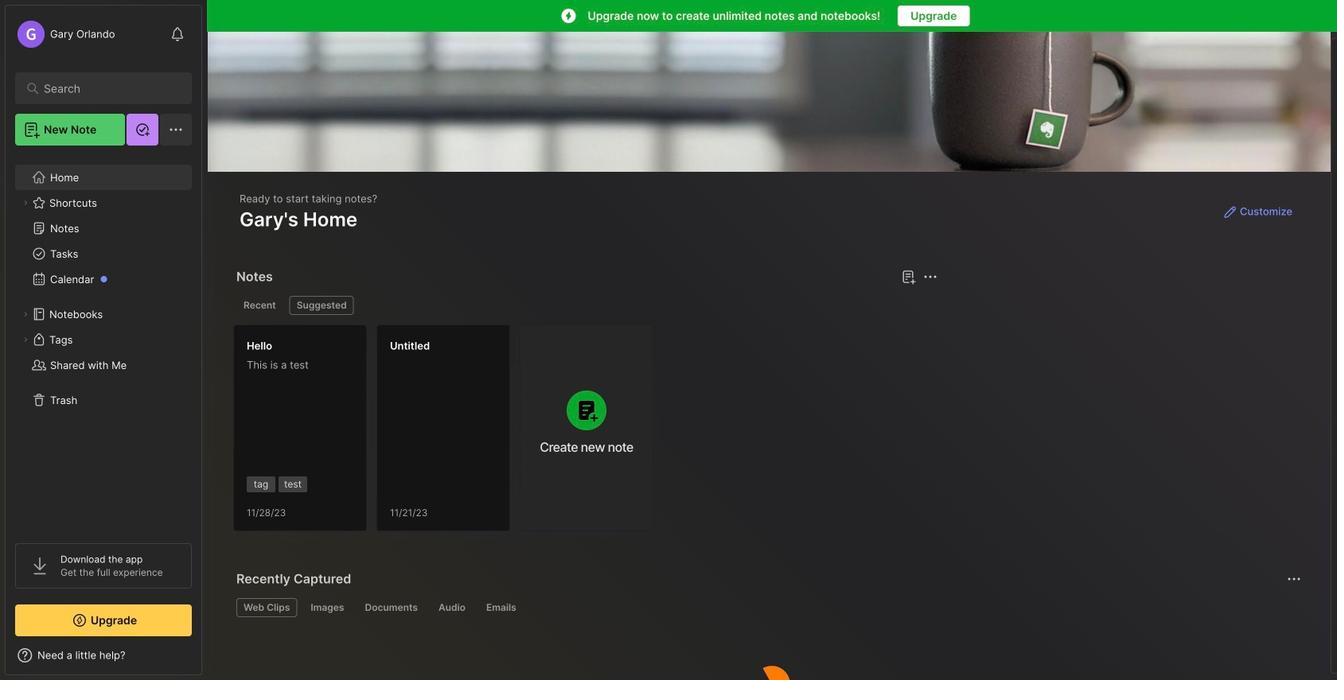 Task type: locate. For each thing, give the bounding box(es) containing it.
1 vertical spatial more actions field
[[1283, 568, 1306, 591]]

More actions field
[[920, 266, 942, 288], [1283, 568, 1306, 591]]

1 tab list from the top
[[236, 296, 935, 315]]

none search field inside the main element
[[44, 79, 171, 98]]

row group
[[233, 325, 663, 541]]

1 horizontal spatial more actions field
[[1283, 568, 1306, 591]]

tree inside the main element
[[6, 155, 201, 529]]

expand tags image
[[21, 335, 30, 345]]

Search text field
[[44, 81, 171, 96]]

None search field
[[44, 79, 171, 98]]

0 horizontal spatial more actions field
[[920, 266, 942, 288]]

1 vertical spatial tab list
[[236, 599, 1299, 618]]

more actions image
[[1285, 570, 1304, 589]]

expand notebooks image
[[21, 310, 30, 319]]

Account field
[[15, 18, 115, 50]]

tab list
[[236, 296, 935, 315], [236, 599, 1299, 618]]

tab
[[236, 296, 283, 315], [290, 296, 354, 315], [236, 599, 297, 618], [304, 599, 351, 618], [358, 599, 425, 618], [431, 599, 473, 618], [479, 599, 524, 618]]

0 vertical spatial tab list
[[236, 296, 935, 315]]

tree
[[6, 155, 201, 529]]



Task type: vqa. For each thing, say whether or not it's contained in the screenshot.
Sans Serif
no



Task type: describe. For each thing, give the bounding box(es) containing it.
2 tab list from the top
[[236, 599, 1299, 618]]

0 vertical spatial more actions field
[[920, 266, 942, 288]]

WHAT'S NEW field
[[6, 643, 201, 669]]

click to collapse image
[[201, 651, 213, 670]]

more actions image
[[921, 267, 940, 287]]

main element
[[0, 0, 207, 681]]



